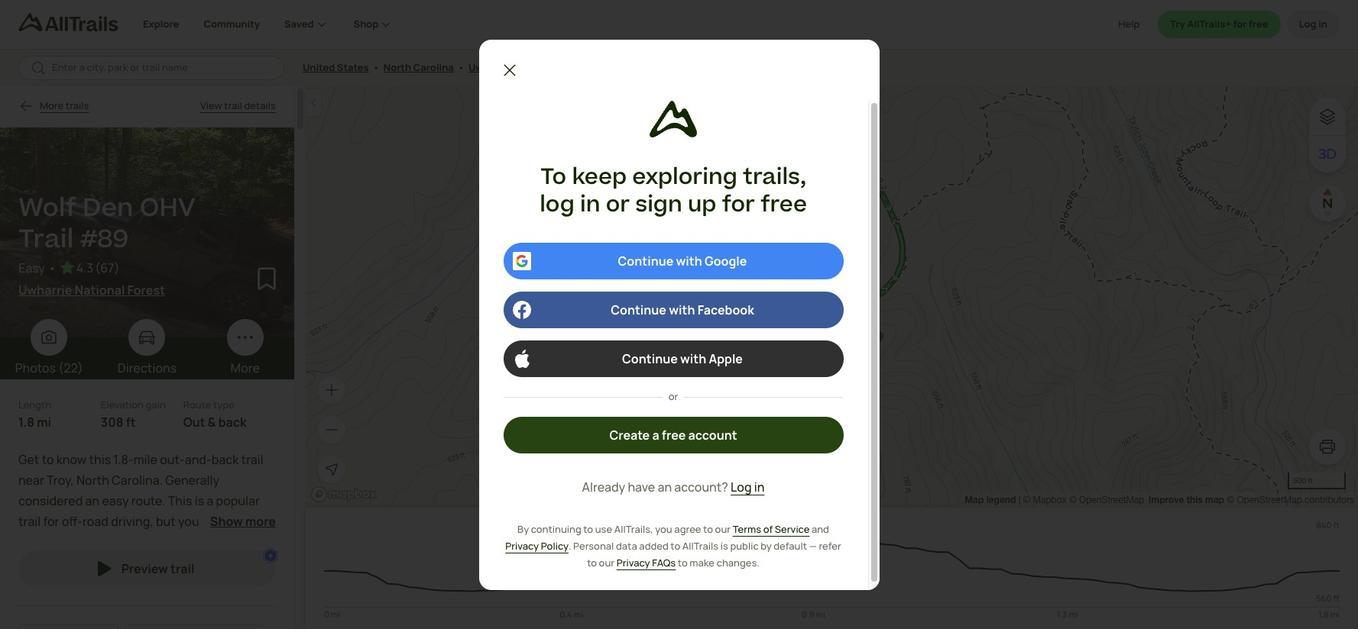 Task type: vqa. For each thing, say whether or not it's contained in the screenshot.
View trail details link
yes



Task type: locate. For each thing, give the bounding box(es) containing it.
1 vertical spatial times
[[96, 555, 129, 572]]

1 vertical spatial uwharrie national forest link
[[18, 281, 258, 300]]

our down the personal
[[599, 556, 615, 570]]

continue with facebook button
[[503, 292, 843, 329]]

1 horizontal spatial but
[[156, 514, 176, 530]]

0 horizontal spatial uwharrie national forest link
[[18, 281, 258, 300]]

or down "continue with apple" button
[[668, 390, 678, 404]]

1 horizontal spatial more
[[231, 360, 260, 377]]

of inside the by continuing to use alltrails, you agree to our terms of service and privacy policy . personal data added to alltrails is public by default — refer to our
[[763, 523, 773, 536]]

1 vertical spatial forest
[[127, 282, 165, 299]]

preview trail button
[[18, 551, 276, 588]]

0 horizontal spatial uwharrie
[[18, 282, 72, 299]]

1 vertical spatial with
[[669, 302, 695, 319]]

or left sign
[[606, 189, 630, 221]]

0 vertical spatial a
[[652, 427, 659, 444]]

elevation gain 308 ft
[[101, 398, 166, 431]]

in for to keep exploring trails, log in or sign up for free
[[580, 189, 600, 221]]

0 horizontal spatial more
[[40, 99, 64, 113]]

0 horizontal spatial of
[[254, 534, 266, 551]]

map region
[[306, 86, 1358, 630]]

0 vertical spatial times
[[219, 534, 251, 551]]

for right alltrails+
[[1233, 17, 1247, 31]]

photos (22)
[[15, 360, 83, 377]]

0 vertical spatial is
[[195, 493, 204, 510]]

1 vertical spatial more
[[231, 360, 260, 377]]

1 vertical spatial or
[[668, 390, 678, 404]]

generally
[[165, 472, 220, 489]]

1 vertical spatial are
[[201, 576, 219, 593]]

1 vertical spatial our
[[599, 556, 615, 570]]

to left use
[[583, 523, 593, 536]]

you
[[178, 514, 199, 530], [655, 523, 672, 536]]

preview
[[121, 561, 168, 578]]

uwharrie down easy • at the left
[[18, 282, 72, 299]]

1 horizontal spatial north
[[384, 61, 411, 74]]

alltrails
[[682, 539, 719, 553]]

1 horizontal spatial times
[[219, 534, 251, 551]]

0 horizontal spatial for
[[43, 514, 59, 530]]

with left apple
[[680, 351, 706, 368]]

are right dogs
[[201, 576, 219, 593]]

times down the still
[[219, 534, 251, 551]]

zoom map in image
[[324, 383, 339, 398]]

back
[[218, 414, 247, 431], [211, 451, 239, 468]]

create a free account
[[609, 427, 737, 444]]

november.
[[105, 576, 166, 593]]

0 horizontal spatial you
[[178, 514, 199, 530]]

easy •
[[18, 260, 56, 277]]

privacy down by
[[505, 539, 539, 553]]

back up the generally
[[211, 451, 239, 468]]

the
[[44, 555, 66, 572]]

0 vertical spatial free
[[1249, 17, 1268, 31]]

is inside the by continuing to use alltrails, you agree to our terms of service and privacy policy . personal data added to alltrails is public by default — refer to our
[[721, 539, 728, 553]]

is left public
[[721, 539, 728, 553]]

wolf den ohv trail #89, uwharrie national forest, troy, north carolina, united states | alltrails.com image
[[0, 128, 294, 338]]

uwharrie right carolina
[[468, 61, 512, 74]]

0 vertical spatial in
[[1319, 17, 1328, 31]]

apple
[[709, 351, 743, 368]]

free
[[1249, 17, 1268, 31], [761, 189, 807, 221], [662, 427, 686, 444]]

2 horizontal spatial a
[[652, 427, 659, 444]]

an
[[658, 479, 672, 496], [85, 493, 100, 510]]

0 vertical spatial forest
[[557, 61, 588, 74]]

1 horizontal spatial of
[[763, 523, 773, 536]]

continue inside "button"
[[618, 253, 674, 270]]

this left map on the right
[[1187, 494, 1203, 506]]

1 horizontal spatial for
[[722, 189, 755, 221]]

a up can
[[207, 493, 213, 510]]

is inside get to know this 1.8-mile out-and-back trail near troy, north carolina. generally considered an easy route. this is a popular trail for off-road driving, but you can still enjoy some solitude during quieter times of day. the best times to visit this trail are march through november. dogs are welcome, but must be on a leash.
[[195, 493, 204, 510]]

add to list image
[[255, 266, 279, 290]]

continue down the continue with facebook button
[[622, 351, 678, 368]]

continue inside button
[[622, 351, 678, 368]]

to left visit
[[131, 555, 143, 572]]

times down solitude
[[96, 555, 129, 572]]

more left trails
[[40, 99, 64, 113]]

or
[[606, 189, 630, 221], [668, 390, 678, 404]]

openstreetmap left improve
[[1079, 495, 1144, 506]]

den
[[83, 190, 133, 227]]

with inside button
[[669, 302, 695, 319]]

0 horizontal spatial national
[[75, 282, 125, 299]]

1 horizontal spatial ©
[[1069, 495, 1077, 506]]

2 vertical spatial with
[[680, 351, 706, 368]]

this left 1.8-
[[89, 451, 111, 468]]

continue with google
[[618, 253, 747, 270]]

have
[[628, 479, 655, 496]]

continue up the continue with facebook button
[[618, 253, 674, 270]]

with inside "button"
[[676, 253, 702, 270]]

alltrails image inside alltrails link
[[18, 13, 118, 31]]

a right create
[[652, 427, 659, 444]]

1 vertical spatial continue
[[611, 302, 666, 319]]

account?
[[674, 479, 728, 496]]

north left carolina
[[384, 61, 411, 74]]

1 horizontal spatial are
[[221, 555, 240, 572]]

© right mapbox
[[1069, 495, 1077, 506]]

2 vertical spatial a
[[164, 597, 170, 614]]

a right on
[[164, 597, 170, 614]]

this up dogs
[[172, 555, 194, 572]]

log
[[540, 189, 575, 221]]

are down show
[[221, 555, 240, 572]]

show more button
[[210, 513, 276, 531]]

continue
[[618, 253, 674, 270], [611, 302, 666, 319], [622, 351, 678, 368]]

0 vertical spatial alltrails image
[[18, 13, 118, 31]]

our
[[715, 523, 731, 536], [599, 556, 615, 570]]

0 vertical spatial back
[[218, 414, 247, 431]]

to right faqs
[[678, 556, 688, 570]]

0 vertical spatial continue
[[618, 253, 674, 270]]

1 vertical spatial but
[[75, 597, 95, 614]]

dialog
[[0, 0, 1358, 630], [479, 39, 879, 596]]

you inside get to know this 1.8-mile out-and-back trail near troy, north carolina. generally considered an easy route. this is a popular trail for off-road driving, but you can still enjoy some solitude during quieter times of day. the best times to visit this trail are march through november. dogs are welcome, but must be on a leash.
[[178, 514, 199, 530]]

1 horizontal spatial privacy
[[617, 556, 650, 570]]

in
[[1319, 17, 1328, 31], [580, 189, 600, 221], [754, 479, 765, 496]]

1 vertical spatial is
[[721, 539, 728, 553]]

exploring
[[632, 161, 737, 193]]

uwharrie national forest link
[[468, 61, 588, 74], [18, 281, 258, 300]]

)
[[114, 260, 119, 277]]

0 horizontal spatial our
[[599, 556, 615, 570]]

trail up enjoy
[[18, 514, 41, 530]]

0 horizontal spatial alltrails image
[[18, 13, 118, 31]]

1 horizontal spatial openstreetmap
[[1237, 495, 1302, 506]]

0 horizontal spatial times
[[96, 555, 129, 572]]

ohv
[[140, 190, 196, 227]]

with inside button
[[680, 351, 706, 368]]

0 horizontal spatial log in link
[[731, 478, 765, 497]]

for right up
[[722, 189, 755, 221]]

privacy down data
[[617, 556, 650, 570]]

trail right visit
[[170, 561, 194, 578]]

2 horizontal spatial •
[[458, 61, 464, 74]]

north
[[384, 61, 411, 74], [76, 472, 109, 489]]

trail up popular
[[241, 451, 264, 468]]

continue for continue with google
[[618, 253, 674, 270]]

shop button
[[354, 0, 394, 49]]

trail right view
[[224, 99, 242, 112]]

2 vertical spatial for
[[43, 514, 59, 530]]

best
[[68, 555, 94, 572]]

try alltrails+ for free link
[[1158, 11, 1281, 38]]

in inside to keep exploring trails, log in or sign up for free
[[580, 189, 600, 221]]

list
[[965, 493, 1354, 508]]

0 horizontal spatial north
[[76, 472, 109, 489]]

log in link
[[1287, 11, 1340, 38], [731, 478, 765, 497]]

alltrails image
[[18, 13, 118, 31], [649, 101, 697, 137]]

but
[[156, 514, 176, 530], [75, 597, 95, 614]]

1 horizontal spatial in
[[754, 479, 765, 496]]

map legend link
[[965, 494, 1019, 506]]

0 horizontal spatial or
[[606, 189, 630, 221]]

with left google
[[676, 253, 702, 270]]

with for google
[[676, 253, 702, 270]]

of down the more
[[254, 534, 266, 551]]

0 vertical spatial are
[[221, 555, 240, 572]]

more trails
[[40, 99, 89, 113]]

1 horizontal spatial free
[[761, 189, 807, 221]]

0 horizontal spatial this
[[89, 451, 111, 468]]

with left facebook
[[669, 302, 695, 319]]

to right the get
[[42, 451, 54, 468]]

but up during
[[156, 514, 176, 530]]

1 vertical spatial north
[[76, 472, 109, 489]]

1 vertical spatial this
[[1187, 494, 1203, 506]]

is
[[195, 493, 204, 510], [721, 539, 728, 553]]

2 horizontal spatial this
[[1187, 494, 1203, 506]]

through
[[57, 576, 103, 593]]

route
[[183, 398, 211, 412]]

trail down quieter
[[197, 555, 219, 572]]

0 vertical spatial log
[[1299, 17, 1317, 31]]

leash.
[[173, 597, 207, 614]]

1 horizontal spatial you
[[655, 523, 672, 536]]

1 horizontal spatial a
[[207, 493, 213, 510]]

faqs
[[652, 556, 676, 570]]

region
[[306, 508, 1358, 630]]

0 horizontal spatial an
[[85, 493, 100, 510]]

more up type
[[231, 360, 260, 377]]

north down know in the bottom of the page
[[76, 472, 109, 489]]

0 horizontal spatial a
[[164, 597, 170, 614]]

trail
[[224, 99, 242, 112], [241, 451, 264, 468], [18, 514, 41, 530], [197, 555, 219, 572], [170, 561, 194, 578]]

1 horizontal spatial or
[[668, 390, 678, 404]]

visit
[[146, 555, 170, 572]]

&
[[208, 414, 216, 431]]

4.3 ( 67 )
[[76, 260, 119, 277]]

our left terms
[[715, 523, 731, 536]]

0 vertical spatial privacy
[[505, 539, 539, 553]]

an inside get to know this 1.8-mile out-and-back trail near troy, north carolina. generally considered an easy route. this is a popular trail for off-road driving, but you can still enjoy some solitude during quieter times of day. the best times to visit this trail are march through november. dogs are welcome, but must be on a leash.
[[85, 493, 100, 510]]

out
[[183, 414, 205, 431]]

dialog containing to keep exploring trails, log in or sign up for free
[[479, 39, 879, 596]]

1 vertical spatial log
[[731, 479, 752, 496]]

an right 'have'
[[658, 479, 672, 496]]

details
[[244, 99, 276, 112]]

2 horizontal spatial free
[[1249, 17, 1268, 31]]

more
[[40, 99, 64, 113], [231, 360, 260, 377]]

• right states
[[373, 61, 380, 74]]

trail
[[18, 222, 74, 259]]

© right |
[[1023, 495, 1030, 506]]

map
[[1205, 494, 1224, 506]]

continue up "continue with apple" button
[[611, 302, 666, 319]]

0 vertical spatial uwharrie
[[468, 61, 512, 74]]

back down type
[[218, 414, 247, 431]]

1 vertical spatial log in link
[[731, 478, 765, 497]]

0 vertical spatial log in link
[[1287, 11, 1340, 38]]

2 openstreetmap from the left
[[1237, 495, 1302, 506]]

of up the by
[[763, 523, 773, 536]]

Enter a city, park or trail name field
[[52, 61, 272, 75]]

2 vertical spatial in
[[754, 479, 765, 496]]

a inside dialog
[[652, 427, 659, 444]]

continuing
[[531, 523, 581, 536]]

near
[[18, 472, 44, 489]]

be
[[129, 597, 144, 614]]

but down 'through'
[[75, 597, 95, 614]]

you up quieter
[[178, 514, 199, 530]]

with for apple
[[680, 351, 706, 368]]

• right carolina
[[458, 61, 464, 74]]

0 vertical spatial more
[[40, 99, 64, 113]]

for inside get to know this 1.8-mile out-and-back trail near troy, north carolina. generally considered an easy route. this is a popular trail for off-road driving, but you can still enjoy some solitude during quieter times of day. the best times to visit this trail are march through november. dogs are welcome, but must be on a leash.
[[43, 514, 59, 530]]

you up added
[[655, 523, 672, 536]]

can
[[202, 514, 223, 530]]

1 vertical spatial back
[[211, 451, 239, 468]]

1 horizontal spatial log in link
[[1287, 11, 1340, 38]]

0 vertical spatial national
[[514, 61, 555, 74]]

legend
[[986, 494, 1016, 506]]

map
[[965, 494, 984, 506]]

directions link
[[98, 319, 196, 378]]

0 vertical spatial our
[[715, 523, 731, 536]]

type
[[213, 398, 234, 412]]

dogs
[[169, 576, 198, 593]]

an inside dialog
[[658, 479, 672, 496]]

1 vertical spatial in
[[580, 189, 600, 221]]

© right map on the right
[[1227, 495, 1234, 506]]

0 vertical spatial north
[[384, 61, 411, 74]]

2 horizontal spatial for
[[1233, 17, 1247, 31]]

close this dialog image
[[1317, 565, 1332, 580]]

• right easy on the left top
[[48, 260, 56, 277]]

0 vertical spatial with
[[676, 253, 702, 270]]

0 horizontal spatial log
[[731, 479, 752, 496]]

0 horizontal spatial privacy
[[505, 539, 539, 553]]

help
[[1119, 17, 1140, 31]]

© openstreetmap link
[[1069, 495, 1144, 506]]

1 vertical spatial privacy
[[617, 556, 650, 570]]

1 horizontal spatial an
[[658, 479, 672, 496]]

1 vertical spatial alltrails image
[[649, 101, 697, 137]]

1 vertical spatial national
[[75, 282, 125, 299]]

an up road
[[85, 493, 100, 510]]

elevation
[[101, 398, 144, 412]]

is right the this
[[195, 493, 204, 510]]

None search field
[[18, 56, 284, 80]]

1 openstreetmap from the left
[[1079, 495, 1144, 506]]

0 vertical spatial but
[[156, 514, 176, 530]]

more inside button
[[40, 99, 64, 113]]

national
[[514, 61, 555, 74], [75, 282, 125, 299]]

0 horizontal spatial in
[[580, 189, 600, 221]]

privacy faqs link
[[617, 556, 676, 571]]

0 horizontal spatial ©
[[1023, 495, 1030, 506]]

united
[[303, 61, 335, 74]]

for down considered
[[43, 514, 59, 530]]

2 vertical spatial free
[[662, 427, 686, 444]]

1 © from the left
[[1023, 495, 1030, 506]]

for
[[1233, 17, 1247, 31], [722, 189, 755, 221], [43, 514, 59, 530]]

refer
[[819, 539, 841, 553]]

with
[[676, 253, 702, 270], [669, 302, 695, 319], [680, 351, 706, 368]]

0 vertical spatial uwharrie national forest link
[[468, 61, 588, 74]]

(22)
[[58, 360, 83, 377]]

easy
[[18, 260, 45, 277]]

67
[[100, 260, 114, 277]]

forest
[[557, 61, 588, 74], [127, 282, 165, 299]]

2 horizontal spatial in
[[1319, 17, 1328, 31]]

openstreetmap right map on the right
[[1237, 495, 1302, 506]]

carolina.
[[112, 472, 163, 489]]

community link
[[204, 0, 260, 49]]

ft
[[126, 414, 136, 431]]

or inside to keep exploring trails, log in or sign up for free
[[606, 189, 630, 221]]

continue inside button
[[611, 302, 666, 319]]



Task type: describe. For each thing, give the bounding box(es) containing it.
service
[[775, 523, 810, 536]]

0 horizontal spatial free
[[662, 427, 686, 444]]

still
[[225, 514, 246, 530]]

1 horizontal spatial uwharrie national forest link
[[468, 61, 588, 74]]

trails,
[[743, 161, 806, 193]]

continue with apple button
[[503, 341, 843, 378]]

already
[[582, 479, 625, 496]]

saved link
[[284, 0, 329, 49]]

1 horizontal spatial forest
[[557, 61, 588, 74]]

privacy inside the by continuing to use alltrails, you agree to our terms of service and privacy policy . personal data added to alltrails is public by default — refer to our
[[505, 539, 539, 553]]

to up faqs
[[671, 539, 680, 553]]

uwharrie national forest
[[18, 282, 165, 299]]

© openstreetmap contributors link
[[1227, 495, 1354, 506]]

—
[[809, 539, 817, 553]]

personal
[[573, 539, 614, 553]]

in for already have an account? log in
[[754, 479, 765, 496]]

continue with facebook
[[611, 302, 754, 319]]

north inside get to know this 1.8-mile out-and-back trail near troy, north carolina. generally considered an easy route. this is a popular trail for off-road driving, but you can still enjoy some solitude during quieter times of day. the best times to visit this trail are march through november. dogs are welcome, but must be on a leash.
[[76, 472, 109, 489]]

0 vertical spatial for
[[1233, 17, 1247, 31]]

route type out & back
[[183, 398, 247, 431]]

1 vertical spatial a
[[207, 493, 213, 510]]

mile
[[133, 451, 157, 468]]

more for more trails
[[40, 99, 64, 113]]

facebook
[[698, 302, 754, 319]]

saved button
[[284, 0, 354, 49]]

trail inside button
[[170, 561, 194, 578]]

directions
[[118, 360, 177, 377]]

zoom map out image
[[324, 423, 339, 438]]

road
[[82, 514, 108, 530]]

agree
[[674, 523, 701, 536]]

with for facebook
[[669, 302, 695, 319]]

1 horizontal spatial •
[[373, 61, 380, 74]]

united states • north carolina • uwharrie national forest
[[303, 61, 588, 74]]

easy
[[102, 493, 129, 510]]

continue with apple
[[622, 351, 743, 368]]

map options image
[[1318, 108, 1337, 126]]

photos
[[15, 360, 56, 377]]

quieter
[[175, 534, 217, 551]]

by
[[517, 523, 529, 536]]

|
[[1019, 495, 1021, 506]]

1 horizontal spatial our
[[715, 523, 731, 536]]

get
[[18, 451, 39, 468]]

0 horizontal spatial •
[[48, 260, 56, 277]]

reset north and pitch image
[[1312, 188, 1343, 219]]

by continuing to use alltrails, you agree to our terms of service and privacy policy . personal data added to alltrails is public by default — refer to our
[[505, 523, 841, 570]]

default
[[774, 539, 807, 553]]

sign
[[635, 189, 682, 221]]

already have an account? log in
[[582, 479, 765, 496]]

considered
[[18, 493, 83, 510]]

to down the personal
[[587, 556, 597, 570]]

during
[[135, 534, 173, 551]]

try alltrails+ for free
[[1170, 17, 1268, 31]]

log inside dialog
[[731, 479, 752, 496]]

.
[[569, 539, 571, 553]]

create
[[609, 427, 650, 444]]

you inside the by continuing to use alltrails, you agree to our terms of service and privacy policy . personal data added to alltrails is public by default — refer to our
[[655, 523, 672, 536]]

1 horizontal spatial log
[[1299, 17, 1317, 31]]

of inside get to know this 1.8-mile out-and-back trail near troy, north carolina. generally considered an easy route. this is a popular trail for off-road driving, but you can still enjoy some solitude during quieter times of day. the best times to visit this trail are march through november. dogs are welcome, but must be on a leash.
[[254, 534, 266, 551]]

enable 3d map image
[[1318, 145, 1337, 164]]

0 vertical spatial this
[[89, 451, 111, 468]]

close image
[[500, 61, 519, 79]]

and
[[812, 523, 829, 536]]

2 © from the left
[[1069, 495, 1077, 506]]

march
[[18, 576, 54, 593]]

carolina
[[413, 61, 454, 74]]

1 vertical spatial uwharrie
[[18, 282, 72, 299]]

troy,
[[47, 472, 74, 489]]

1 horizontal spatial national
[[514, 61, 555, 74]]

continue for continue with facebook
[[611, 302, 666, 319]]

google
[[705, 253, 747, 270]]

308
[[101, 414, 123, 431]]

0 horizontal spatial are
[[201, 576, 219, 593]]

trails
[[66, 99, 89, 113]]

0 horizontal spatial forest
[[127, 282, 165, 299]]

policy
[[541, 539, 569, 553]]

© mapbox link
[[1023, 495, 1067, 506]]

terms
[[733, 523, 761, 536]]

preview trail
[[121, 561, 194, 578]]

privacy policy link
[[505, 539, 569, 554]]

by
[[761, 539, 772, 553]]

this
[[168, 493, 192, 510]]

shop link
[[354, 0, 394, 49]]

to up alltrails
[[703, 523, 713, 536]]

view
[[200, 99, 222, 112]]

enjoy
[[18, 534, 50, 551]]

length
[[18, 398, 51, 412]]

gain
[[146, 398, 166, 412]]

more link
[[196, 319, 294, 378]]

know
[[56, 451, 87, 468]]

create a free account link
[[503, 417, 843, 454]]

help link
[[1119, 11, 1140, 38]]

(
[[95, 260, 100, 277]]

mapbox
[[1033, 495, 1067, 506]]

explore
[[143, 17, 179, 31]]

contributors
[[1305, 495, 1354, 506]]

back inside get to know this 1.8-mile out-and-back trail near troy, north carolina. generally considered an easy route. this is a popular trail for off-road driving, but you can still enjoy some solitude during quieter times of day. the best times to visit this trail are march through november. dogs are welcome, but must be on a leash.
[[211, 451, 239, 468]]

back inside route type out & back
[[218, 414, 247, 431]]

try
[[1170, 17, 1185, 31]]

1 horizontal spatial this
[[172, 555, 194, 572]]

continue for continue with apple
[[622, 351, 678, 368]]

alltrails image inside dialog
[[649, 101, 697, 137]]

saved
[[284, 17, 314, 31]]

free inside to keep exploring trails, log in or sign up for free
[[761, 189, 807, 221]]

improve this map link
[[1149, 494, 1224, 506]]

more for more
[[231, 360, 260, 377]]

show more
[[210, 514, 276, 531]]

more
[[245, 514, 276, 531]]

route.
[[131, 493, 165, 510]]

for inside to keep exploring trails, log in or sign up for free
[[722, 189, 755, 221]]

list containing map legend
[[965, 493, 1354, 508]]

out-
[[160, 451, 185, 468]]

3 © from the left
[[1227, 495, 1234, 506]]

account
[[688, 427, 737, 444]]

on
[[146, 597, 161, 614]]

length 1.8 mi
[[18, 398, 51, 431]]

popular
[[216, 493, 260, 510]]

more trails button
[[18, 99, 89, 114]]

to
[[540, 161, 566, 193]]

shop
[[354, 17, 379, 31]]



